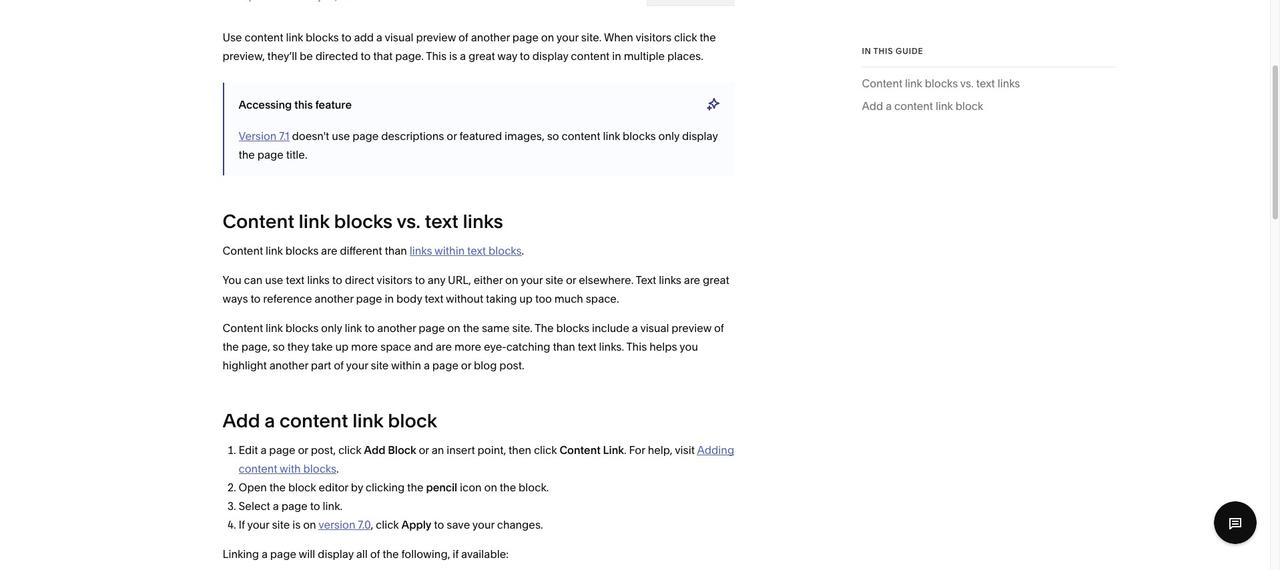 Task type: locate. For each thing, give the bounding box(es) containing it.
1 vertical spatial are
[[684, 274, 701, 287]]

preview up page.
[[416, 31, 456, 44]]

click inside open the block editor by clicking the pencil icon on the block. select a page to link. if your site is on version 7.0 , click apply to save your changes.
[[376, 519, 399, 532]]

1 horizontal spatial site.
[[581, 31, 602, 44]]

the right "all" at left
[[383, 548, 399, 562]]

link inside doesn't use page descriptions or featured images, so content link blocks only display the page title.
[[603, 130, 620, 143]]

than
[[385, 244, 407, 258], [553, 341, 575, 354]]

featured
[[460, 130, 502, 143]]

0 horizontal spatial vs.
[[397, 210, 421, 233]]

edit
[[239, 444, 258, 457]]

add a content link block down content link blocks vs. text links link
[[862, 99, 984, 113]]

preview up you
[[672, 322, 712, 335]]

0 vertical spatial vs.
[[961, 77, 974, 90]]

0 vertical spatial site.
[[581, 31, 602, 44]]

great inside use content link blocks to add a visual preview of another page on your site. when visitors click the preview, they'll be directed to that page. this is a great way to display content in multiple places.
[[469, 49, 495, 63]]

site inside you can use text links to direct visitors to any url, either on your site or elsewhere. text links are great ways to reference another page in body text without taking up too much space.
[[546, 274, 564, 287]]

0 horizontal spatial use
[[265, 274, 283, 287]]

1 horizontal spatial .
[[522, 244, 524, 258]]

0 vertical spatial so
[[547, 130, 559, 143]]

following,
[[402, 548, 450, 562]]

1 horizontal spatial within
[[435, 244, 465, 258]]

2 horizontal spatial site
[[546, 274, 564, 287]]

another inside use content link blocks to add a visual preview of another page on your site. when visitors click the preview, they'll be directed to that page. this is a great way to display content in multiple places.
[[471, 31, 510, 44]]

. left for
[[624, 444, 627, 457]]

to down the can
[[251, 292, 261, 306]]

the up places.
[[700, 31, 716, 44]]

this left feature
[[294, 98, 313, 111]]

add left block
[[364, 444, 386, 457]]

0 vertical spatial visual
[[385, 31, 414, 44]]

0 vertical spatial display
[[533, 49, 569, 63]]

take
[[312, 341, 333, 354]]

0 horizontal spatial site
[[272, 519, 290, 532]]

multiple
[[624, 49, 665, 63]]

page down and
[[433, 359, 459, 373]]

block.
[[519, 481, 549, 495]]

2 vertical spatial site
[[272, 519, 290, 532]]

0 horizontal spatial add a content link block
[[223, 410, 437, 433]]

0 horizontal spatial block
[[288, 481, 316, 495]]

use
[[223, 31, 242, 44]]

help,
[[648, 444, 673, 457]]

1 horizontal spatial content link blocks vs. text links
[[862, 77, 1021, 90]]

your right if
[[247, 519, 269, 532]]

the down version
[[239, 148, 255, 162]]

1 vertical spatial preview
[[672, 322, 712, 335]]

guide
[[896, 46, 924, 56]]

a right include
[[632, 322, 638, 335]]

add a content link block up post,
[[223, 410, 437, 433]]

use right the can
[[265, 274, 283, 287]]

a down and
[[424, 359, 430, 373]]

on
[[541, 31, 554, 44], [506, 274, 519, 287], [448, 322, 461, 335], [303, 519, 316, 532]]

1 horizontal spatial only
[[659, 130, 680, 143]]

1 vertical spatial visual
[[641, 322, 669, 335]]

2 horizontal spatial .
[[624, 444, 627, 457]]

a inside open the block editor by clicking the pencil icon on the block. select a page to link. if your site is on version 7.0 , click apply to save your changes.
[[273, 500, 279, 513]]

1 vertical spatial than
[[553, 341, 575, 354]]

editor
[[319, 481, 348, 495]]

link inside the add a content link block link
[[936, 99, 953, 113]]

1 vertical spatial visitors
[[377, 274, 413, 287]]

content right images,
[[562, 130, 601, 143]]

1 vertical spatial only
[[321, 322, 342, 335]]

more up blog
[[455, 341, 481, 354]]

1 vertical spatial is
[[293, 519, 301, 532]]

0 horizontal spatial so
[[273, 341, 285, 354]]

1 horizontal spatial are
[[436, 341, 452, 354]]

are left different
[[321, 244, 338, 258]]

2 vertical spatial display
[[318, 548, 354, 562]]

blocks
[[306, 31, 339, 44], [925, 77, 958, 90], [623, 130, 656, 143], [334, 210, 393, 233], [286, 244, 319, 258], [489, 244, 522, 258], [286, 322, 319, 335], [557, 322, 590, 335], [303, 463, 337, 476]]

only inside content link blocks only link to another page on the same site. the blocks include a visual preview of the page, so they take up more space and are more eye-catching than text links. this helps you highlight another part of your site within a page or blog post.
[[321, 322, 342, 335]]

page inside you can use text links to direct visitors to any url, either on your site or elsewhere. text links are great ways to reference another page in body text without taking up too much space.
[[356, 292, 382, 306]]

you can use text links to direct visitors to any url, either on your site or elsewhere. text links are great ways to reference another page in body text without taking up too much space.
[[223, 274, 730, 306]]

doesn't
[[292, 130, 329, 143]]

0 horizontal spatial more
[[351, 341, 378, 354]]

is up will
[[293, 519, 301, 532]]

page inside open the block editor by clicking the pencil icon on the block. select a page to link. if your site is on version 7.0 , click apply to save your changes.
[[282, 500, 308, 513]]

more left space
[[351, 341, 378, 354]]

add
[[354, 31, 374, 44]]

block
[[388, 444, 416, 457]]

block down with
[[288, 481, 316, 495]]

this right the links.
[[627, 341, 647, 354]]

1 horizontal spatial more
[[455, 341, 481, 354]]

1 horizontal spatial this
[[627, 341, 647, 354]]

0 horizontal spatial this
[[426, 49, 447, 63]]

links
[[998, 77, 1021, 90], [463, 210, 503, 233], [410, 244, 432, 258], [307, 274, 330, 287], [659, 274, 682, 287]]

1 vertical spatial this
[[627, 341, 647, 354]]

0 vertical spatial preview
[[416, 31, 456, 44]]

in
[[862, 46, 872, 56]]

site inside content link blocks only link to another page on the same site. the blocks include a visual preview of the page, so they take up more space and are more eye-catching than text links. this helps you highlight another part of your site within a page or blog post.
[[371, 359, 389, 373]]

the down with
[[270, 481, 286, 495]]

1 vertical spatial this
[[294, 98, 313, 111]]

1 vertical spatial up
[[336, 341, 349, 354]]

your
[[557, 31, 579, 44], [521, 274, 543, 287], [346, 359, 368, 373], [247, 519, 269, 532], [473, 519, 495, 532]]

visitors up multiple
[[636, 31, 672, 44]]

a right linking in the bottom of the page
[[262, 548, 268, 562]]

. up editor on the bottom left of page
[[337, 463, 339, 476]]

a
[[376, 31, 383, 44], [460, 49, 466, 63], [886, 99, 892, 113], [632, 322, 638, 335], [424, 359, 430, 373], [265, 410, 275, 433], [261, 444, 267, 457], [273, 500, 279, 513], [262, 548, 268, 562]]

content inside doesn't use page descriptions or featured images, so content link blocks only display the page title.
[[562, 130, 601, 143]]

visitors inside you can use text links to direct visitors to any url, either on your site or elsewhere. text links are great ways to reference another page in body text without taking up too much space.
[[377, 274, 413, 287]]

0 vertical spatial .
[[522, 244, 524, 258]]

post,
[[311, 444, 336, 457]]

block up block
[[388, 410, 437, 433]]

site down space
[[371, 359, 389, 373]]

0 vertical spatial this
[[874, 46, 894, 56]]

visitors up body
[[377, 274, 413, 287]]

site. left when
[[581, 31, 602, 44]]

1 vertical spatial site
[[371, 359, 389, 373]]

page up way
[[513, 31, 539, 44]]

2 horizontal spatial add
[[862, 99, 884, 113]]

7.0
[[358, 519, 371, 532]]

blocks inside use content link blocks to add a visual preview of another page on your site. when visitors click the preview, they'll be directed to that page. this is a great way to display content in multiple places.
[[306, 31, 339, 44]]

changes.
[[497, 519, 543, 532]]

your up too
[[521, 274, 543, 287]]

preview inside use content link blocks to add a visual preview of another page on your site. when visitors click the preview, they'll be directed to that page. this is a great way to display content in multiple places.
[[416, 31, 456, 44]]

7.1
[[279, 130, 290, 143]]

to down "direct"
[[365, 322, 375, 335]]

or up much
[[566, 274, 576, 287]]

another up space
[[377, 322, 416, 335]]

0 vertical spatial block
[[956, 99, 984, 113]]

and
[[414, 341, 433, 354]]

a right 'edit'
[[261, 444, 267, 457]]

.
[[522, 244, 524, 258], [624, 444, 627, 457], [337, 463, 339, 476]]

linking
[[223, 548, 259, 562]]

add up 'edit'
[[223, 410, 260, 433]]

visual up page.
[[385, 31, 414, 44]]

they
[[287, 341, 309, 354]]

only
[[659, 130, 680, 143], [321, 322, 342, 335]]

1 horizontal spatial site
[[371, 359, 389, 373]]

site right if
[[272, 519, 290, 532]]

are right and
[[436, 341, 452, 354]]

0 vertical spatial use
[[332, 130, 350, 143]]

text
[[977, 77, 995, 90], [425, 210, 459, 233], [467, 244, 486, 258], [286, 274, 305, 287], [425, 292, 444, 306], [578, 341, 597, 354]]

1 horizontal spatial is
[[449, 49, 458, 63]]

1 vertical spatial use
[[265, 274, 283, 287]]

preview,
[[223, 49, 265, 63]]

images,
[[505, 130, 545, 143]]

or left blog
[[461, 359, 472, 373]]

in inside use content link blocks to add a visual preview of another page on your site. when visitors click the preview, they'll be directed to that page. this is a great way to display content in multiple places.
[[612, 49, 621, 63]]

0 vertical spatial is
[[449, 49, 458, 63]]

1 vertical spatial so
[[273, 341, 285, 354]]

1 horizontal spatial this
[[874, 46, 894, 56]]

0 horizontal spatial within
[[391, 359, 421, 373]]

2 horizontal spatial are
[[684, 274, 701, 287]]

page down "direct"
[[356, 292, 382, 306]]

or
[[447, 130, 457, 143], [566, 274, 576, 287], [461, 359, 472, 373], [298, 444, 308, 457], [419, 444, 429, 457]]

page inside use content link blocks to add a visual preview of another page on your site. when visitors click the preview, they'll be directed to that page. this is a great way to display content in multiple places.
[[513, 31, 539, 44]]

visit
[[675, 444, 695, 457]]

1 vertical spatial display
[[682, 130, 718, 143]]

of
[[459, 31, 469, 44], [714, 322, 724, 335], [334, 359, 344, 373], [370, 548, 380, 562]]

0 horizontal spatial this
[[294, 98, 313, 111]]

more
[[351, 341, 378, 354], [455, 341, 481, 354]]

is right page.
[[449, 49, 458, 63]]

content inside adding content with blocks
[[239, 463, 277, 476]]

than down the
[[553, 341, 575, 354]]

is inside open the block editor by clicking the pencil icon on the block. select a page to link. if your site is on version 7.0 , click apply to save your changes.
[[293, 519, 301, 532]]

use right doesn't
[[332, 130, 350, 143]]

way
[[498, 49, 517, 63]]

are inside content link blocks only link to another page on the same site. the blocks include a visual preview of the page, so they take up more space and are more eye-catching than text links. this helps you highlight another part of your site within a page or blog post.
[[436, 341, 452, 354]]

the left "pencil"
[[407, 481, 424, 495]]

1 horizontal spatial visual
[[641, 322, 669, 335]]

are right text
[[684, 274, 701, 287]]

available:
[[461, 548, 509, 562]]

in down when
[[612, 49, 621, 63]]

site. inside use content link blocks to add a visual preview of another page on your site. when visitors click the preview, they'll be directed to that page. this is a great way to display content in multiple places.
[[581, 31, 602, 44]]

with
[[280, 463, 301, 476]]

blog
[[474, 359, 497, 373]]

url,
[[448, 274, 471, 287]]

so right images,
[[547, 130, 559, 143]]

to left any
[[415, 274, 425, 287]]

within down space
[[391, 359, 421, 373]]

another inside you can use text links to direct visitors to any url, either on your site or elsewhere. text links are great ways to reference another page in body text without taking up too much space.
[[315, 292, 354, 306]]

blocks inside adding content with blocks
[[303, 463, 337, 476]]

a down in this guide in the right top of the page
[[886, 99, 892, 113]]

in this guide
[[862, 46, 924, 56]]

content link blocks vs. text links link
[[862, 74, 1021, 97]]

adding content with blocks link
[[239, 444, 735, 476]]

0 vertical spatial site
[[546, 274, 564, 287]]

site
[[546, 274, 564, 287], [371, 359, 389, 373], [272, 519, 290, 532]]

site up too
[[546, 274, 564, 287]]

,
[[371, 519, 373, 532]]

within up url,
[[435, 244, 465, 258]]

content down when
[[571, 49, 610, 63]]

1 horizontal spatial add
[[364, 444, 386, 457]]

up left too
[[520, 292, 533, 306]]

0 horizontal spatial .
[[337, 463, 339, 476]]

0 horizontal spatial great
[[469, 49, 495, 63]]

site. up catching
[[512, 322, 533, 335]]

pencil
[[426, 481, 458, 495]]

2 vertical spatial add
[[364, 444, 386, 457]]

1 horizontal spatial display
[[533, 49, 569, 63]]

so left they
[[273, 341, 285, 354]]

1 vertical spatial add a content link block
[[223, 410, 437, 433]]

1 vertical spatial great
[[703, 274, 730, 287]]

site. inside content link blocks only link to another page on the same site. the blocks include a visual preview of the page, so they take up more space and are more eye-catching than text links. this helps you highlight another part of your site within a page or blog post.
[[512, 322, 533, 335]]

page,
[[242, 341, 270, 354]]

up
[[520, 292, 533, 306], [336, 341, 349, 354]]

use
[[332, 130, 350, 143], [265, 274, 283, 287]]

accessing
[[239, 98, 292, 111]]

the
[[700, 31, 716, 44], [239, 148, 255, 162], [463, 322, 479, 335], [223, 341, 239, 354], [270, 481, 286, 495], [407, 481, 424, 495], [500, 481, 516, 495], [383, 548, 399, 562]]

0 horizontal spatial only
[[321, 322, 342, 335]]

0 horizontal spatial are
[[321, 244, 338, 258]]

site inside open the block editor by clicking the pencil icon on the block. select a page to link. if your site is on version 7.0 , click apply to save your changes.
[[272, 519, 290, 532]]

this for in
[[874, 46, 894, 56]]

this
[[426, 49, 447, 63], [627, 341, 647, 354]]

0 vertical spatial great
[[469, 49, 495, 63]]

or inside content link blocks only link to another page on the same site. the blocks include a visual preview of the page, so they take up more space and are more eye-catching than text links. this helps you highlight another part of your site within a page or blog post.
[[461, 359, 472, 373]]

1 vertical spatial .
[[624, 444, 627, 457]]

0 horizontal spatial is
[[293, 519, 301, 532]]

vs. up the add a content link block link
[[961, 77, 974, 90]]

2 vertical spatial are
[[436, 341, 452, 354]]

your inside content link blocks only link to another page on the same site. the blocks include a visual preview of the page, so they take up more space and are more eye-catching than text links. this helps you highlight another part of your site within a page or blog post.
[[346, 359, 368, 373]]

in left body
[[385, 292, 394, 306]]

will
[[299, 548, 315, 562]]

the left block.
[[500, 481, 516, 495]]

0 horizontal spatial than
[[385, 244, 407, 258]]

content link blocks vs. text links
[[862, 77, 1021, 90], [223, 210, 503, 233]]

use content link blocks to add a visual preview of another page on your site. when visitors click the preview, they'll be directed to that page. this is a great way to display content in multiple places.
[[223, 31, 716, 63]]

display
[[533, 49, 569, 63], [682, 130, 718, 143], [318, 548, 354, 562]]

open the block editor by clicking the pencil icon on the block. select a page to link. if your site is on version 7.0 , click apply to save your changes.
[[239, 481, 549, 532]]

edit a page or post, click add block or an insert point, then click content link . for help, visit
[[239, 444, 697, 457]]

than right different
[[385, 244, 407, 258]]

click up places.
[[674, 31, 697, 44]]

a down highlight on the bottom of page
[[265, 410, 275, 433]]

to left that
[[361, 49, 371, 63]]

clicking
[[366, 481, 405, 495]]

0 vertical spatial are
[[321, 244, 338, 258]]

1 horizontal spatial block
[[388, 410, 437, 433]]

2 horizontal spatial display
[[682, 130, 718, 143]]

block down content link blocks vs. text links link
[[956, 99, 984, 113]]

ways
[[223, 292, 248, 306]]

0 vertical spatial only
[[659, 130, 680, 143]]

page up and
[[419, 322, 445, 335]]

1 vertical spatial in
[[385, 292, 394, 306]]

vs.
[[961, 77, 974, 90], [397, 210, 421, 233]]

1 horizontal spatial so
[[547, 130, 559, 143]]

content up they'll
[[245, 31, 283, 44]]

to right way
[[520, 49, 530, 63]]

links.
[[599, 341, 624, 354]]

are
[[321, 244, 338, 258], [684, 274, 701, 287], [436, 341, 452, 354]]

1 vertical spatial add
[[223, 410, 260, 433]]

accessing this feature
[[239, 98, 352, 111]]

content link blocks vs. text links up the add a content link block link
[[862, 77, 1021, 90]]

0 vertical spatial visitors
[[636, 31, 672, 44]]

1 horizontal spatial add a content link block
[[862, 99, 984, 113]]

click
[[674, 31, 697, 44], [338, 444, 362, 457], [534, 444, 557, 457], [376, 519, 399, 532]]

up right take
[[336, 341, 349, 354]]

in
[[612, 49, 621, 63], [385, 292, 394, 306]]

1 horizontal spatial great
[[703, 274, 730, 287]]

1 vertical spatial within
[[391, 359, 421, 373]]

is inside use content link blocks to add a visual preview of another page on your site. when visitors click the preview, they'll be directed to that page. this is a great way to display content in multiple places.
[[449, 49, 458, 63]]

content up open
[[239, 463, 277, 476]]

0 horizontal spatial site.
[[512, 322, 533, 335]]

0 horizontal spatial preview
[[416, 31, 456, 44]]

another up way
[[471, 31, 510, 44]]

visual up helps
[[641, 322, 669, 335]]

click inside use content link blocks to add a visual preview of another page on your site. when visitors click the preview, they'll be directed to that page. this is a great way to display content in multiple places.
[[674, 31, 697, 44]]

your left when
[[557, 31, 579, 44]]

1 horizontal spatial preview
[[672, 322, 712, 335]]

version
[[239, 130, 277, 143]]

page
[[513, 31, 539, 44], [353, 130, 379, 143], [258, 148, 284, 162], [356, 292, 382, 306], [419, 322, 445, 335], [433, 359, 459, 373], [269, 444, 295, 457], [282, 500, 308, 513], [270, 548, 296, 562]]

0 vertical spatial than
[[385, 244, 407, 258]]

1 horizontal spatial use
[[332, 130, 350, 143]]

content link blocks vs. text links up different
[[223, 210, 503, 233]]

is
[[449, 49, 458, 63], [293, 519, 301, 532]]

content down content link blocks vs. text links link
[[895, 99, 934, 113]]

this inside use content link blocks to add a visual preview of another page on your site. when visitors click the preview, they'll be directed to that page. this is a great way to display content in multiple places.
[[426, 49, 447, 63]]

within inside content link blocks only link to another page on the same site. the blocks include a visual preview of the page, so they take up more space and are more eye-catching than text links. this helps you highlight another part of your site within a page or blog post.
[[391, 359, 421, 373]]

content inside content link blocks only link to another page on the same site. the blocks include a visual preview of the page, so they take up more space and are more eye-catching than text links. this helps you highlight another part of your site within a page or blog post.
[[223, 322, 263, 335]]

this for accessing
[[294, 98, 313, 111]]

for
[[629, 444, 646, 457]]

vs. up content link blocks are different than links within text blocks .
[[397, 210, 421, 233]]

different
[[340, 244, 382, 258]]

display inside doesn't use page descriptions or featured images, so content link blocks only display the page title.
[[682, 130, 718, 143]]

the left same
[[463, 322, 479, 335]]

1 vertical spatial site.
[[512, 322, 533, 335]]

page down with
[[282, 500, 308, 513]]

direct
[[345, 274, 374, 287]]

add down in
[[862, 99, 884, 113]]

1 horizontal spatial than
[[553, 341, 575, 354]]

on inside content link blocks only link to another page on the same site. the blocks include a visual preview of the page, so they take up more space and are more eye-catching than text links. this helps you highlight another part of your site within a page or blog post.
[[448, 322, 461, 335]]

so
[[547, 130, 559, 143], [273, 341, 285, 354]]

1 vertical spatial content link blocks vs. text links
[[223, 210, 503, 233]]

0 horizontal spatial in
[[385, 292, 394, 306]]

0 vertical spatial up
[[520, 292, 533, 306]]

link
[[286, 31, 303, 44], [905, 77, 923, 90], [936, 99, 953, 113], [603, 130, 620, 143], [299, 210, 330, 233], [266, 244, 283, 258], [266, 322, 283, 335], [345, 322, 362, 335], [353, 410, 384, 433]]

0 vertical spatial this
[[426, 49, 447, 63]]

site.
[[581, 31, 602, 44], [512, 322, 533, 335]]



Task type: describe. For each thing, give the bounding box(es) containing it.
0 horizontal spatial display
[[318, 548, 354, 562]]

reference
[[263, 292, 312, 306]]

space
[[381, 341, 411, 354]]

you
[[223, 274, 242, 287]]

they'll
[[267, 49, 297, 63]]

vs. inside content link blocks vs. text links link
[[961, 77, 974, 90]]

all
[[356, 548, 368, 562]]

body
[[397, 292, 422, 306]]

taking
[[486, 292, 517, 306]]

content up post,
[[280, 410, 348, 433]]

this inside content link blocks only link to another page on the same site. the blocks include a visual preview of the page, so they take up more space and are more eye-catching than text links. this helps you highlight another part of your site within a page or blog post.
[[627, 341, 647, 354]]

a right add
[[376, 31, 383, 44]]

so inside doesn't use page descriptions or featured images, so content link blocks only display the page title.
[[547, 130, 559, 143]]

helps
[[650, 341, 678, 354]]

be
[[300, 49, 313, 63]]

page down version 7.1
[[258, 148, 284, 162]]

save
[[447, 519, 470, 532]]

0 vertical spatial content link blocks vs. text links
[[862, 77, 1021, 90]]

link.
[[323, 500, 343, 513]]

on inside use content link blocks to add a visual preview of another page on your site. when visitors click the preview, they'll be directed to that page. this is a great way to display content in multiple places.
[[541, 31, 554, 44]]

block inside open the block editor by clicking the pencil icon on the block. select a page to link. if your site is on version 7.0 , click apply to save your changes.
[[288, 481, 316, 495]]

0 vertical spatial within
[[435, 244, 465, 258]]

your inside you can use text links to direct visitors to any url, either on your site or elsewhere. text links are great ways to reference another page in body text without taking up too much space.
[[521, 274, 543, 287]]

adding content with blocks
[[239, 444, 735, 476]]

linking a page will display all of the following, if available:
[[223, 548, 511, 562]]

in inside you can use text links to direct visitors to any url, either on your site or elsewhere. text links are great ways to reference another page in body text without taking up too much space.
[[385, 292, 394, 306]]

insert
[[447, 444, 475, 457]]

page up with
[[269, 444, 295, 457]]

preview inside content link blocks only link to another page on the same site. the blocks include a visual preview of the page, so they take up more space and are more eye-catching than text links. this helps you highlight another part of your site within a page or blog post.
[[672, 322, 712, 335]]

highlight
[[223, 359, 267, 373]]

directed
[[316, 49, 358, 63]]

1 vertical spatial vs.
[[397, 210, 421, 233]]

your inside use content link blocks to add a visual preview of another page on your site. when visitors click the preview, they'll be directed to that page. this is a great way to display content in multiple places.
[[557, 31, 579, 44]]

text inside content link blocks vs. text links link
[[977, 77, 995, 90]]

any
[[428, 274, 446, 287]]

point,
[[478, 444, 506, 457]]

the up highlight on the bottom of page
[[223, 341, 239, 354]]

or inside you can use text links to direct visitors to any url, either on your site or elsewhere. text links are great ways to reference another page in body text without taking up too much space.
[[566, 274, 576, 287]]

of inside use content link blocks to add a visual preview of another page on your site. when visitors click the preview, they'll be directed to that page. this is a great way to display content in multiple places.
[[459, 31, 469, 44]]

display inside use content link blocks to add a visual preview of another page on your site. when visitors click the preview, they'll be directed to that page. this is a great way to display content in multiple places.
[[533, 49, 569, 63]]

links within text blocks link
[[410, 244, 522, 258]]

to inside content link blocks only link to another page on the same site. the blocks include a visual preview of the page, so they take up more space and are more eye-catching than text links. this helps you highlight another part of your site within a page or blog post.
[[365, 322, 375, 335]]

without
[[446, 292, 484, 306]]

or left post,
[[298, 444, 308, 457]]

much
[[555, 292, 584, 306]]

another down they
[[270, 359, 308, 373]]

use inside you can use text links to direct visitors to any url, either on your site or elsewhere. text links are great ways to reference another page in body text without taking up too much space.
[[265, 274, 283, 287]]

you
[[680, 341, 698, 354]]

places.
[[668, 49, 704, 63]]

2 vertical spatial .
[[337, 463, 339, 476]]

1 more from the left
[[351, 341, 378, 354]]

content link blocks only link to another page on the same site. the blocks include a visual preview of the page, so they take up more space and are more eye-catching than text links. this helps you highlight another part of your site within a page or blog post.
[[223, 322, 724, 373]]

either
[[474, 274, 503, 287]]

version
[[319, 519, 356, 532]]

descriptions
[[381, 130, 444, 143]]

add a content link block link
[[862, 97, 984, 119]]

then
[[509, 444, 532, 457]]

are inside you can use text links to direct visitors to any url, either on your site or elsewhere. text links are great ways to reference another page in body text without taking up too much space.
[[684, 274, 701, 287]]

to left link.
[[310, 500, 320, 513]]

to left "direct"
[[332, 274, 342, 287]]

0 vertical spatial add
[[862, 99, 884, 113]]

or inside doesn't use page descriptions or featured images, so content link blocks only display the page title.
[[447, 130, 457, 143]]

page.
[[395, 49, 424, 63]]

your right save
[[473, 519, 495, 532]]

blocks inside doesn't use page descriptions or featured images, so content link blocks only display the page title.
[[623, 130, 656, 143]]

click right post,
[[338, 444, 362, 457]]

open
[[239, 481, 267, 495]]

content link blocks are different than links within text blocks .
[[223, 244, 524, 258]]

visual inside content link blocks only link to another page on the same site. the blocks include a visual preview of the page, so they take up more space and are more eye-catching than text links. this helps you highlight another part of your site within a page or blog post.
[[641, 322, 669, 335]]

an
[[432, 444, 444, 457]]

space.
[[586, 292, 619, 306]]

by
[[351, 481, 363, 495]]

the inside use content link blocks to add a visual preview of another page on your site. when visitors click the preview, they'll be directed to that page. this is a great way to display content in multiple places.
[[700, 31, 716, 44]]

on inside open the block editor by clicking the pencil icon on the block. select a page to link. if your site is on version 7.0 , click apply to save your changes.
[[303, 519, 316, 532]]

a left way
[[460, 49, 466, 63]]

click right then
[[534, 444, 557, 457]]

link inside use content link blocks to add a visual preview of another page on your site. when visitors click the preview, they'll be directed to that page. this is a great way to display content in multiple places.
[[286, 31, 303, 44]]

the inside doesn't use page descriptions or featured images, so content link blocks only display the page title.
[[239, 148, 255, 162]]

that
[[373, 49, 393, 63]]

0 horizontal spatial content link blocks vs. text links
[[223, 210, 503, 233]]

link inside content link blocks vs. text links link
[[905, 77, 923, 90]]

page left will
[[270, 548, 296, 562]]

1 vertical spatial block
[[388, 410, 437, 433]]

visitors inside use content link blocks to add a visual preview of another page on your site. when visitors click the preview, they'll be directed to that page. this is a great way to display content in multiple places.
[[636, 31, 672, 44]]

2 horizontal spatial block
[[956, 99, 984, 113]]

select
[[239, 500, 270, 513]]

apply
[[402, 519, 432, 532]]

include
[[592, 322, 630, 335]]

0 horizontal spatial add
[[223, 410, 260, 433]]

eye-
[[484, 341, 507, 354]]

or left an
[[419, 444, 429, 457]]

elsewhere.
[[579, 274, 634, 287]]

icon on
[[460, 481, 497, 495]]

can
[[244, 274, 263, 287]]

part
[[311, 359, 331, 373]]

use inside doesn't use page descriptions or featured images, so content link blocks only display the page title.
[[332, 130, 350, 143]]

text
[[636, 274, 657, 287]]

when
[[604, 31, 634, 44]]

on inside you can use text links to direct visitors to any url, either on your site or elsewhere. text links are great ways to reference another page in body text without taking up too much space.
[[506, 274, 519, 287]]

2 more from the left
[[455, 341, 481, 354]]

only inside doesn't use page descriptions or featured images, so content link blocks only display the page title.
[[659, 130, 680, 143]]

page left descriptions
[[353, 130, 379, 143]]

feature
[[315, 98, 352, 111]]

version 7.0 link
[[319, 519, 371, 532]]

adding
[[697, 444, 735, 457]]

up inside content link blocks only link to another page on the same site. the blocks include a visual preview of the page, so they take up more space and are more eye-catching than text links. this helps you highlight another part of your site within a page or blog post.
[[336, 341, 349, 354]]

doesn't use page descriptions or featured images, so content link blocks only display the page title.
[[239, 130, 718, 162]]

up inside you can use text links to direct visitors to any url, either on your site or elsewhere. text links are great ways to reference another page in body text without taking up too much space.
[[520, 292, 533, 306]]

great inside you can use text links to direct visitors to any url, either on your site or elsewhere. text links are great ways to reference another page in body text without taking up too much space.
[[703, 274, 730, 287]]

visual inside use content link blocks to add a visual preview of another page on your site. when visitors click the preview, they'll be directed to that page. this is a great way to display content in multiple places.
[[385, 31, 414, 44]]

to left save
[[434, 519, 444, 532]]

so inside content link blocks only link to another page on the same site. the blocks include a visual preview of the page, so they take up more space and are more eye-catching than text links. this helps you highlight another part of your site within a page or blog post.
[[273, 341, 285, 354]]

to left add
[[342, 31, 352, 44]]

text inside content link blocks only link to another page on the same site. the blocks include a visual preview of the page, so they take up more space and are more eye-catching than text links. this helps you highlight another part of your site within a page or blog post.
[[578, 341, 597, 354]]

version 7.1
[[239, 130, 290, 143]]

catching
[[507, 341, 551, 354]]

link
[[603, 444, 624, 457]]

version 7.1 link
[[239, 130, 290, 143]]

0 vertical spatial add a content link block
[[862, 99, 984, 113]]

than inside content link blocks only link to another page on the same site. the blocks include a visual preview of the page, so they take up more space and are more eye-catching than text links. this helps you highlight another part of your site within a page or blog post.
[[553, 341, 575, 354]]

same
[[482, 322, 510, 335]]

too
[[535, 292, 552, 306]]

if
[[453, 548, 459, 562]]

post.
[[500, 359, 525, 373]]

the
[[535, 322, 554, 335]]

if
[[239, 519, 245, 532]]



Task type: vqa. For each thing, say whether or not it's contained in the screenshot.
Limitations and best practices "dropdown button"
no



